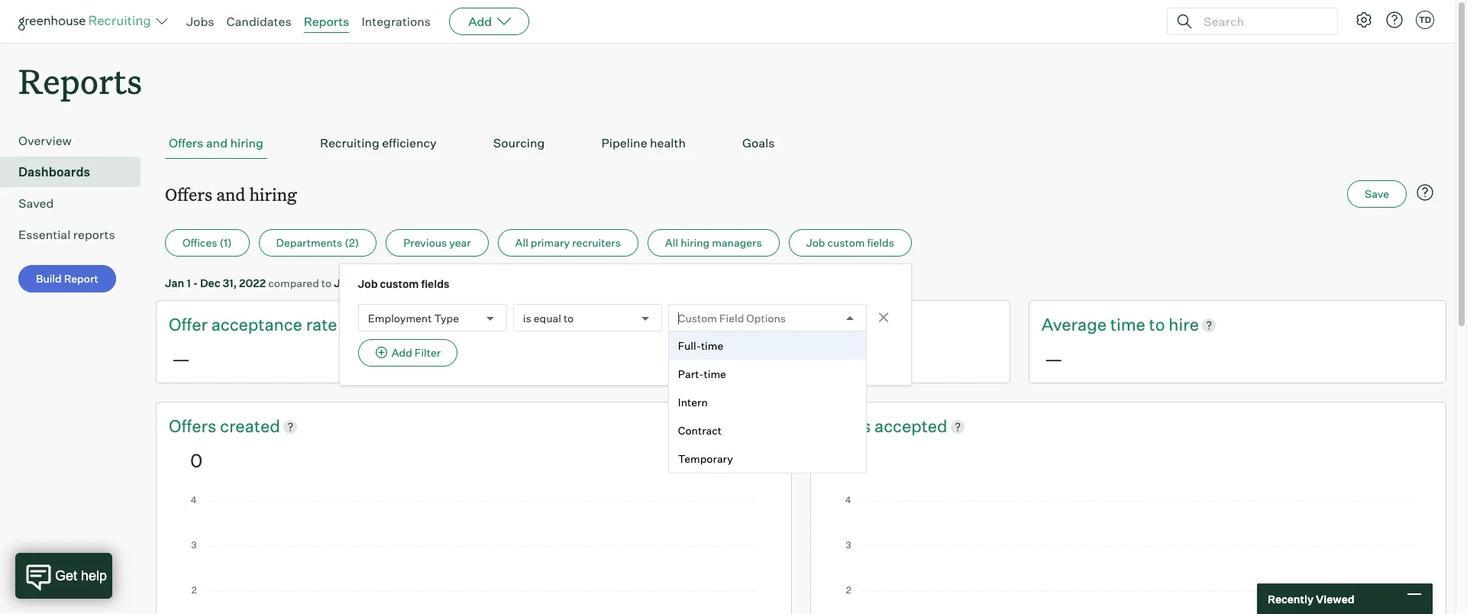 Task type: describe. For each thing, give the bounding box(es) containing it.
1 1 from the left
[[187, 277, 191, 290]]

jan 1 - dec 31, 2022 compared to jan 1 - dec 31, 2021
[[165, 277, 433, 290]]

offices (1) button
[[165, 229, 249, 257]]

field
[[720, 311, 744, 324]]

sourcing button
[[490, 128, 549, 159]]

managers
[[712, 236, 762, 249]]

reports
[[73, 227, 115, 242]]

td button
[[1416, 11, 1435, 29]]

offer link
[[169, 313, 211, 337]]

compared
[[268, 277, 319, 290]]

dashboards link
[[18, 163, 134, 181]]

time up "full-"
[[674, 314, 709, 335]]

accepted
[[875, 416, 948, 436]]

saved
[[18, 196, 54, 211]]

custom
[[678, 311, 717, 324]]

2 jan from the left
[[334, 277, 353, 290]]

2 31, from the left
[[392, 277, 406, 290]]

all hiring managers
[[665, 236, 762, 249]]

full-
[[678, 339, 701, 352]]

configure image
[[1355, 11, 1374, 29]]

reports link
[[304, 14, 349, 29]]

full-time
[[678, 339, 724, 352]]

faq image
[[1416, 183, 1435, 202]]

accepted link
[[875, 415, 948, 438]]

average time to for hire
[[1042, 314, 1169, 335]]

average for fill
[[605, 314, 671, 335]]

time left hire
[[1111, 314, 1146, 335]]

type
[[434, 311, 459, 324]]

departments (2)
[[276, 236, 359, 249]]

time link for fill
[[674, 313, 713, 337]]

to left hire
[[1149, 314, 1165, 335]]

jobs link
[[186, 14, 214, 29]]

offer acceptance
[[169, 314, 306, 335]]

essential
[[18, 227, 71, 242]]

to right compared
[[321, 277, 332, 290]]

overview link
[[18, 132, 134, 150]]

essential reports link
[[18, 226, 134, 244]]

departments
[[276, 236, 342, 249]]

acceptance
[[211, 314, 302, 335]]

1 vertical spatial offers and hiring
[[165, 183, 297, 206]]

time link for hire
[[1111, 313, 1149, 337]]

rate
[[306, 314, 337, 335]]

goals
[[743, 135, 775, 151]]

xychart image for accepted
[[845, 496, 1413, 614]]

dashboards
[[18, 164, 90, 180]]

build
[[36, 272, 62, 285]]

(1)
[[220, 236, 232, 249]]

recruiting efficiency button
[[316, 128, 441, 159]]

is
[[523, 311, 532, 324]]

average for hire
[[1042, 314, 1107, 335]]

job custom fields button
[[789, 229, 912, 257]]

greenhouse recruiting image
[[18, 12, 156, 31]]

is equal to
[[523, 311, 574, 324]]

recruiting efficiency
[[320, 135, 437, 151]]

previous year button
[[386, 229, 489, 257]]

candidates link
[[227, 14, 292, 29]]

previous
[[404, 236, 447, 249]]

to left fill
[[713, 314, 729, 335]]

average time to for fill
[[605, 314, 733, 335]]

fill
[[733, 314, 751, 335]]

year
[[449, 236, 471, 249]]

offers link for created
[[169, 415, 220, 438]]

temporary
[[678, 452, 733, 465]]

recruiters
[[572, 236, 621, 249]]

overview
[[18, 133, 72, 148]]

— for average
[[1045, 348, 1063, 371]]

2 dec from the left
[[369, 277, 389, 290]]

1 31, from the left
[[223, 277, 237, 290]]

save button
[[1348, 180, 1407, 208]]

jobs
[[186, 14, 214, 29]]

report
[[64, 272, 98, 285]]

recently
[[1268, 592, 1314, 605]]

2 - from the left
[[362, 277, 367, 290]]

fill link
[[733, 313, 751, 337]]

all for all primary recruiters
[[515, 236, 529, 249]]

equal
[[534, 311, 561, 324]]

0 horizontal spatial job custom fields
[[358, 277, 450, 290]]

1 vertical spatial custom
[[380, 277, 419, 290]]

offices
[[183, 236, 217, 249]]

pipeline health button
[[598, 128, 690, 159]]

1 vertical spatial hiring
[[249, 183, 297, 206]]

intern
[[678, 396, 708, 409]]

created link
[[220, 415, 280, 438]]

1 vertical spatial and
[[216, 183, 245, 206]]

0 horizontal spatial fields
[[421, 277, 450, 290]]

previous year
[[404, 236, 471, 249]]

efficiency
[[382, 135, 437, 151]]

add for add
[[468, 14, 492, 29]]

rate link
[[306, 313, 337, 337]]

employment
[[368, 311, 432, 324]]

part-
[[678, 368, 704, 381]]

2 vertical spatial hiring
[[681, 236, 710, 249]]

2 1 from the left
[[355, 277, 360, 290]]

0 for accepted
[[845, 449, 857, 472]]

sourcing
[[493, 135, 545, 151]]

primary
[[531, 236, 570, 249]]

2022
[[239, 277, 266, 290]]



Task type: locate. For each thing, give the bounding box(es) containing it.
1 dec from the left
[[200, 277, 220, 290]]

1 horizontal spatial average link
[[1042, 313, 1111, 337]]

options
[[747, 311, 786, 324]]

add button
[[449, 8, 530, 35]]

and
[[206, 135, 228, 151], [216, 183, 245, 206]]

1 up offer
[[187, 277, 191, 290]]

all inside button
[[515, 236, 529, 249]]

offers and hiring inside button
[[169, 135, 263, 151]]

add inside button
[[392, 346, 412, 359]]

custom inside "button"
[[828, 236, 865, 249]]

add filter button
[[358, 339, 458, 367]]

time link left hire link
[[1111, 313, 1149, 337]]

2 average time to from the left
[[1042, 314, 1169, 335]]

td button
[[1413, 8, 1438, 32]]

offers and hiring
[[169, 135, 263, 151], [165, 183, 297, 206]]

0 horizontal spatial 0
[[190, 449, 203, 472]]

0 vertical spatial job
[[807, 236, 825, 249]]

td
[[1419, 15, 1432, 25]]

average link for hire
[[1042, 313, 1111, 337]]

hire
[[1169, 314, 1199, 335]]

add for add filter
[[392, 346, 412, 359]]

1 horizontal spatial —
[[1045, 348, 1063, 371]]

0 horizontal spatial jan
[[165, 277, 184, 290]]

1 horizontal spatial -
[[362, 277, 367, 290]]

2 average link from the left
[[1042, 313, 1111, 337]]

0 horizontal spatial reports
[[18, 58, 142, 103]]

1 average from the left
[[605, 314, 671, 335]]

time
[[674, 314, 709, 335], [1111, 314, 1146, 335], [701, 339, 724, 352], [704, 368, 726, 381]]

1 vertical spatial reports
[[18, 58, 142, 103]]

job inside "button"
[[807, 236, 825, 249]]

to link for fill
[[713, 313, 733, 337]]

1 xychart image from the left
[[190, 496, 758, 614]]

2 0 from the left
[[845, 449, 857, 472]]

0 horizontal spatial dec
[[200, 277, 220, 290]]

jan up offer
[[165, 277, 184, 290]]

1 - from the left
[[193, 277, 198, 290]]

hiring inside tab list
[[230, 135, 263, 151]]

save
[[1365, 187, 1390, 200]]

-
[[193, 277, 198, 290], [362, 277, 367, 290]]

0 vertical spatial and
[[206, 135, 228, 151]]

1 horizontal spatial jan
[[334, 277, 353, 290]]

time link up "full-"
[[674, 313, 713, 337]]

build report
[[36, 272, 98, 285]]

0 horizontal spatial add
[[392, 346, 412, 359]]

xychart image for created
[[190, 496, 758, 614]]

1 all from the left
[[515, 236, 529, 249]]

0 horizontal spatial xychart image
[[190, 496, 758, 614]]

1 vertical spatial job custom fields
[[358, 277, 450, 290]]

saved link
[[18, 194, 134, 213]]

integrations link
[[362, 14, 431, 29]]

2 xychart image from the left
[[845, 496, 1413, 614]]

1 horizontal spatial average
[[1042, 314, 1107, 335]]

offer
[[169, 314, 208, 335]]

2 average from the left
[[1042, 314, 1107, 335]]

viewed
[[1316, 592, 1355, 605]]

0 horizontal spatial offers link
[[169, 415, 220, 438]]

1 horizontal spatial offers link
[[824, 415, 875, 438]]

2 time link from the left
[[1111, 313, 1149, 337]]

1 horizontal spatial reports
[[304, 14, 349, 29]]

offers and hiring button
[[165, 128, 267, 159]]

job custom fields inside "button"
[[807, 236, 895, 249]]

1 down (2)
[[355, 277, 360, 290]]

1 vertical spatial job
[[358, 277, 378, 290]]

all primary recruiters button
[[498, 229, 639, 257]]

1 horizontal spatial 1
[[355, 277, 360, 290]]

1 horizontal spatial to link
[[1149, 313, 1169, 337]]

contract
[[678, 424, 722, 437]]

fields inside "button"
[[868, 236, 895, 249]]

offers inside button
[[169, 135, 203, 151]]

31, left 2022
[[223, 277, 237, 290]]

pipeline health
[[602, 135, 686, 151]]

1 time link from the left
[[674, 313, 713, 337]]

created
[[220, 416, 280, 436]]

1 horizontal spatial job
[[807, 236, 825, 249]]

0 vertical spatial reports
[[304, 14, 349, 29]]

1 horizontal spatial 31,
[[392, 277, 406, 290]]

average time to
[[605, 314, 733, 335], [1042, 314, 1169, 335]]

—
[[172, 348, 190, 371], [1045, 348, 1063, 371]]

0 horizontal spatial job
[[358, 277, 378, 290]]

and inside button
[[206, 135, 228, 151]]

31,
[[223, 277, 237, 290], [392, 277, 406, 290]]

0 horizontal spatial average link
[[605, 313, 674, 337]]

departments (2) button
[[259, 229, 377, 257]]

acceptance link
[[211, 313, 306, 337]]

time link
[[674, 313, 713, 337], [1111, 313, 1149, 337]]

1 horizontal spatial job custom fields
[[807, 236, 895, 249]]

part-time
[[678, 368, 726, 381]]

1 average time to from the left
[[605, 314, 733, 335]]

- down offices
[[193, 277, 198, 290]]

2021
[[408, 277, 433, 290]]

Search text field
[[1200, 10, 1324, 32]]

1 0 from the left
[[190, 449, 203, 472]]

all left primary
[[515, 236, 529, 249]]

0 horizontal spatial —
[[172, 348, 190, 371]]

0 horizontal spatial 1
[[187, 277, 191, 290]]

0 horizontal spatial average
[[605, 314, 671, 335]]

pipeline
[[602, 135, 648, 151]]

hire link
[[1169, 313, 1199, 337]]

0 horizontal spatial all
[[515, 236, 529, 249]]

goals button
[[739, 128, 779, 159]]

time up part-time
[[701, 339, 724, 352]]

custom field options
[[678, 311, 786, 324]]

1 horizontal spatial all
[[665, 236, 678, 249]]

reports down greenhouse recruiting image
[[18, 58, 142, 103]]

1 to link from the left
[[713, 313, 733, 337]]

1 vertical spatial fields
[[421, 277, 450, 290]]

candidates
[[227, 14, 292, 29]]

xychart image
[[190, 496, 758, 614], [845, 496, 1413, 614]]

job custom fields
[[807, 236, 895, 249], [358, 277, 450, 290]]

offices (1)
[[183, 236, 232, 249]]

0 horizontal spatial custom
[[380, 277, 419, 290]]

1 horizontal spatial average time to
[[1042, 314, 1169, 335]]

to link
[[713, 313, 733, 337], [1149, 313, 1169, 337]]

— for offer
[[172, 348, 190, 371]]

average link
[[605, 313, 674, 337], [1042, 313, 1111, 337]]

to right equal
[[564, 311, 574, 324]]

all left managers
[[665, 236, 678, 249]]

offers
[[169, 135, 203, 151], [165, 183, 212, 206], [169, 416, 220, 436], [824, 416, 875, 436]]

all for all hiring managers
[[665, 236, 678, 249]]

all hiring managers button
[[648, 229, 780, 257]]

add
[[468, 14, 492, 29], [392, 346, 412, 359]]

tab list containing offers and hiring
[[165, 128, 1438, 159]]

0 horizontal spatial -
[[193, 277, 198, 290]]

0 vertical spatial add
[[468, 14, 492, 29]]

health
[[650, 135, 686, 151]]

jan down (2)
[[334, 277, 353, 290]]

1 horizontal spatial time link
[[1111, 313, 1149, 337]]

all primary recruiters
[[515, 236, 621, 249]]

dec up employment
[[369, 277, 389, 290]]

2 to link from the left
[[1149, 313, 1169, 337]]

reports right candidates link
[[304, 14, 349, 29]]

dec down offices (1) button
[[200, 277, 220, 290]]

1 horizontal spatial dec
[[369, 277, 389, 290]]

- left 2021
[[362, 277, 367, 290]]

1 horizontal spatial add
[[468, 14, 492, 29]]

offers link for accepted
[[824, 415, 875, 438]]

recently viewed
[[1268, 592, 1355, 605]]

all inside button
[[665, 236, 678, 249]]

build report button
[[18, 265, 116, 293]]

2 — from the left
[[1045, 348, 1063, 371]]

employment type
[[368, 311, 459, 324]]

add inside popup button
[[468, 14, 492, 29]]

average link for fill
[[605, 313, 674, 337]]

1 horizontal spatial fields
[[868, 236, 895, 249]]

filter
[[415, 346, 441, 359]]

0 vertical spatial fields
[[868, 236, 895, 249]]

2 offers link from the left
[[824, 415, 875, 438]]

job
[[807, 236, 825, 249], [358, 277, 378, 290]]

1 vertical spatial add
[[392, 346, 412, 359]]

0 horizontal spatial average time to
[[605, 314, 733, 335]]

recruiting
[[320, 135, 379, 151]]

0 vertical spatial job custom fields
[[807, 236, 895, 249]]

time down full-time
[[704, 368, 726, 381]]

average
[[605, 314, 671, 335], [1042, 314, 1107, 335]]

dec
[[200, 277, 220, 290], [369, 277, 389, 290]]

0
[[190, 449, 203, 472], [845, 449, 857, 472]]

tab list
[[165, 128, 1438, 159]]

1 jan from the left
[[165, 277, 184, 290]]

1 average link from the left
[[605, 313, 674, 337]]

0 vertical spatial custom
[[828, 236, 865, 249]]

1 horizontal spatial custom
[[828, 236, 865, 249]]

0 for created
[[190, 449, 203, 472]]

0 horizontal spatial 31,
[[223, 277, 237, 290]]

to
[[321, 277, 332, 290], [564, 311, 574, 324], [713, 314, 729, 335], [1149, 314, 1165, 335]]

1
[[187, 277, 191, 290], [355, 277, 360, 290]]

all
[[515, 236, 529, 249], [665, 236, 678, 249]]

1 horizontal spatial xychart image
[[845, 496, 1413, 614]]

(2)
[[345, 236, 359, 249]]

0 horizontal spatial time link
[[674, 313, 713, 337]]

0 horizontal spatial to link
[[713, 313, 733, 337]]

0 vertical spatial hiring
[[230, 135, 263, 151]]

0 vertical spatial offers and hiring
[[169, 135, 263, 151]]

jan
[[165, 277, 184, 290], [334, 277, 353, 290]]

1 offers link from the left
[[169, 415, 220, 438]]

add filter
[[392, 346, 441, 359]]

to link for hire
[[1149, 313, 1169, 337]]

31, left 2021
[[392, 277, 406, 290]]

essential reports
[[18, 227, 115, 242]]

2 all from the left
[[665, 236, 678, 249]]

1 horizontal spatial 0
[[845, 449, 857, 472]]

1 — from the left
[[172, 348, 190, 371]]



Task type: vqa. For each thing, say whether or not it's contained in the screenshot.
the bottommost 'Anyway,'
no



